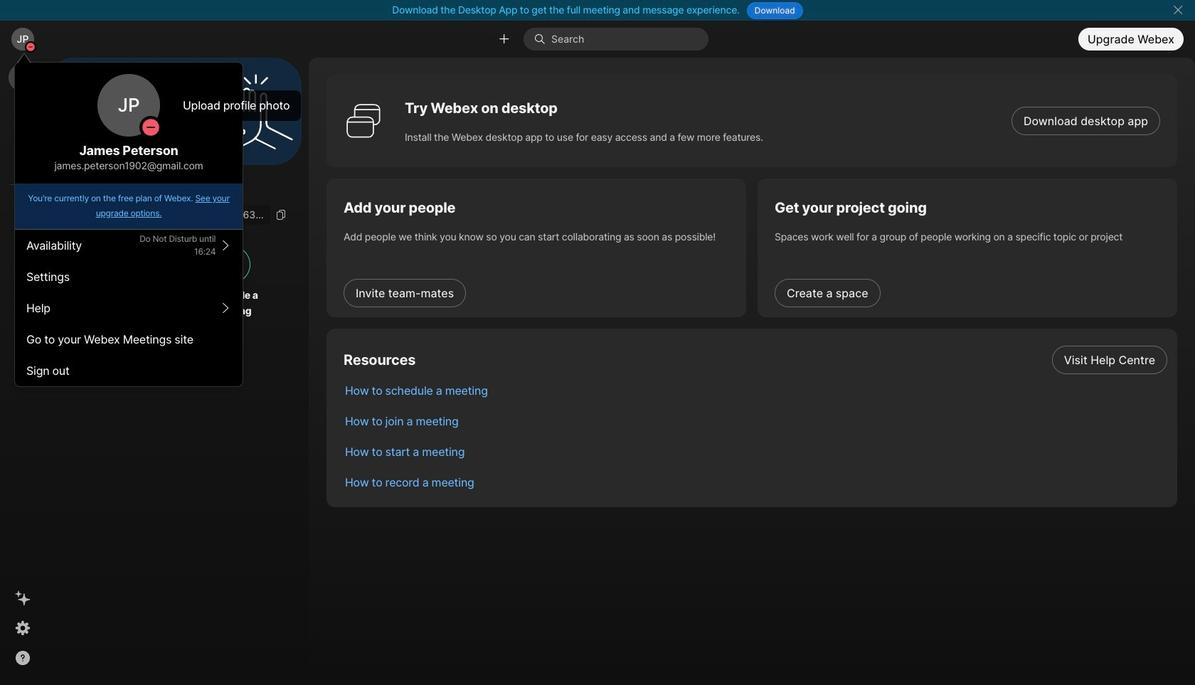 Task type: locate. For each thing, give the bounding box(es) containing it.
sign out menu item
[[15, 355, 243, 386]]

5 list item from the top
[[334, 467, 1177, 497]]

go to your webex meetings site menu item
[[15, 324, 243, 355]]

list item
[[334, 344, 1177, 375], [334, 375, 1177, 406], [334, 406, 1177, 436], [334, 436, 1177, 467], [334, 467, 1177, 497]]

None text field
[[57, 205, 270, 225]]

arrow right_16 image
[[220, 240, 231, 251], [220, 302, 231, 314]]

3 list item from the top
[[334, 406, 1177, 436]]

set status menu item
[[15, 230, 243, 261]]

0 vertical spatial arrow right_16 image
[[220, 240, 231, 251]]

1 arrow right_16 image from the top
[[220, 240, 231, 251]]

arrow right_16 image inside set status menu item
[[220, 240, 231, 251]]

navigation
[[0, 58, 46, 685]]

2 arrow right_16 image from the top
[[220, 302, 231, 314]]

1 vertical spatial arrow right_16 image
[[220, 302, 231, 314]]

4 list item from the top
[[334, 436, 1177, 467]]

arrow right_16 image inside help menu item
[[220, 302, 231, 314]]



Task type: describe. For each thing, give the bounding box(es) containing it.
two hands high-fiving image
[[213, 69, 298, 154]]

profile settings menu menu bar
[[15, 230, 243, 386]]

1 list item from the top
[[334, 344, 1177, 375]]

settings menu item
[[15, 261, 243, 292]]

webex tab list
[[9, 63, 37, 216]]

2 list item from the top
[[334, 375, 1177, 406]]

help menu item
[[15, 292, 243, 324]]

cancel_16 image
[[1173, 4, 1184, 16]]



Task type: vqa. For each thing, say whether or not it's contained in the screenshot.
Messaging tab
no



